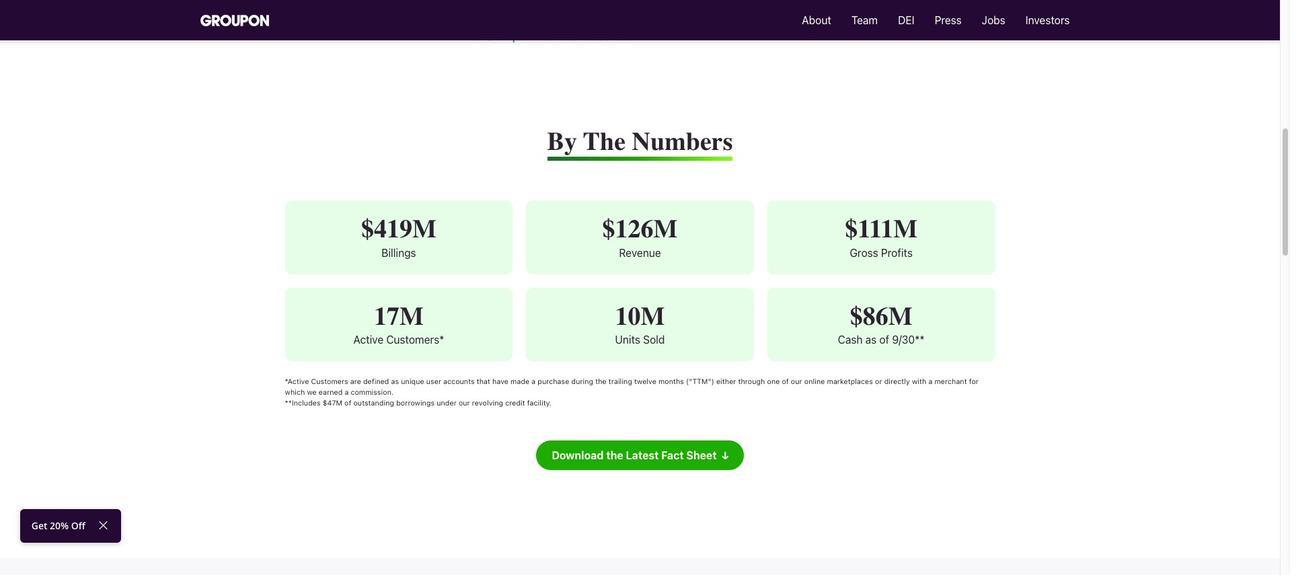 Task type: locate. For each thing, give the bounding box(es) containing it.
have
[[686, 10, 712, 24], [493, 378, 509, 386]]

get
[[31, 520, 47, 532]]

the
[[596, 378, 607, 386], [607, 450, 624, 462]]

0 vertical spatial are
[[505, 10, 522, 24]]

0 vertical spatial our
[[865, 10, 884, 24]]

2 horizontal spatial of
[[880, 334, 890, 346]]

made
[[511, 378, 530, 386]]

our left online
[[791, 378, 803, 386]]

sheet
[[687, 450, 717, 462]]

the right during
[[596, 378, 607, 386]]

*active
[[285, 378, 309, 386]]

groupon merchant link
[[485, 29, 590, 43]]

$111m
[[846, 214, 918, 244]]

with
[[913, 378, 927, 386]]

directly
[[885, 378, 911, 386]]

groupon
[[485, 29, 534, 43]]

of right one
[[782, 378, 789, 386]]

are inside *active customers are defined as unique user accounts that have made a purchase during the trailing twelve months ("ttm") either through one of our online marketplaces or directly with a merchant for which we earned a commission. **includes $47m of outstanding borrowings under our revolving credit facility. download the latest fact sheet
[[350, 378, 361, 386]]

0 vertical spatial as
[[866, 334, 877, 346]]

a
[[525, 10, 532, 24], [716, 10, 722, 24], [532, 378, 536, 386], [929, 378, 933, 386], [345, 388, 349, 397]]

gross
[[850, 247, 879, 259]]

as
[[866, 334, 877, 346], [391, 378, 399, 386]]

or left directly
[[876, 378, 883, 386]]

outstanding
[[354, 399, 394, 407]]

a up groupon merchant link
[[525, 10, 532, 24]]

0 vertical spatial have
[[686, 10, 712, 24]]

are up commission.
[[350, 378, 361, 386]]

download the latest fact sheet link
[[537, 441, 744, 471]]

as right cash
[[866, 334, 877, 346]]

of
[[880, 334, 890, 346], [782, 378, 789, 386], [345, 399, 352, 407]]

merchant
[[537, 29, 590, 43]]

revolving
[[472, 399, 504, 407]]

customer
[[535, 10, 588, 24]]

0 horizontal spatial have
[[493, 378, 509, 386]]

press
[[935, 14, 962, 26]]

borrowings
[[397, 399, 435, 407]]

0 horizontal spatial merchant
[[606, 10, 659, 24]]

2 vertical spatial or
[[876, 378, 883, 386]]

or up teams.
[[591, 10, 603, 24]]

defined
[[363, 378, 389, 386]]

0 vertical spatial merchant
[[606, 10, 659, 24]]

2 vertical spatial our
[[459, 399, 470, 407]]

merchant
[[606, 10, 659, 24], [935, 378, 968, 386]]

$86m
[[851, 301, 913, 332]]

have right that
[[493, 378, 509, 386]]

earned
[[319, 388, 343, 397]]

are up groupon
[[505, 10, 522, 24]]

as left unique
[[391, 378, 399, 386]]

("ttm")
[[687, 378, 715, 386]]

jobs
[[983, 14, 1006, 26]]

1 vertical spatial of
[[782, 378, 789, 386]]

accounts
[[444, 378, 475, 386]]

0 vertical spatial or
[[591, 10, 603, 24]]

$111m gross profits
[[846, 214, 918, 259]]

1 horizontal spatial our
[[791, 378, 803, 386]]

our inside if you are a customer or merchant and have a question, please contact our customer service or groupon merchant teams.
[[865, 10, 884, 24]]

commission.
[[351, 388, 394, 397]]

of down $86m
[[880, 334, 890, 346]]

or down if
[[471, 29, 482, 43]]

twelve
[[635, 378, 657, 386]]

0 vertical spatial of
[[880, 334, 890, 346]]

are for a
[[505, 10, 522, 24]]

1 vertical spatial as
[[391, 378, 399, 386]]

2 horizontal spatial our
[[865, 10, 884, 24]]

are
[[505, 10, 522, 24], [350, 378, 361, 386]]

0 horizontal spatial as
[[391, 378, 399, 386]]

fact
[[662, 450, 684, 462]]

1 horizontal spatial are
[[505, 10, 522, 24]]

or
[[591, 10, 603, 24], [471, 29, 482, 43], [876, 378, 883, 386]]

merchant left for at the right bottom of the page
[[935, 378, 968, 386]]

$126m revenue
[[603, 214, 678, 259]]

0 horizontal spatial are
[[350, 378, 361, 386]]

of right $47m at left bottom
[[345, 399, 352, 407]]

are for defined
[[350, 378, 361, 386]]

0 vertical spatial the
[[596, 378, 607, 386]]

1 vertical spatial are
[[350, 378, 361, 386]]

revenue
[[619, 247, 661, 259]]

1 horizontal spatial merchant
[[935, 378, 968, 386]]

investors
[[1026, 14, 1071, 26]]

are inside if you are a customer or merchant and have a question, please contact our customer service or groupon merchant teams.
[[505, 10, 522, 24]]

marketplaces
[[828, 378, 874, 386]]

by the numbers
[[548, 127, 733, 157]]

our right under at the bottom
[[459, 399, 470, 407]]

merchant up teams.
[[606, 10, 659, 24]]

0 horizontal spatial or
[[471, 29, 482, 43]]

1 horizontal spatial have
[[686, 10, 712, 24]]

20%
[[50, 520, 69, 532]]

1 vertical spatial the
[[607, 450, 624, 462]]

a left "question,"
[[716, 10, 722, 24]]

our left dei link
[[865, 10, 884, 24]]

0 horizontal spatial of
[[345, 399, 352, 407]]

1 horizontal spatial as
[[866, 334, 877, 346]]

$419m
[[361, 214, 437, 244]]

numbers
[[632, 127, 733, 157]]

our
[[865, 10, 884, 24], [791, 378, 803, 386], [459, 399, 470, 407]]

cash
[[838, 334, 863, 346]]

customers
[[311, 378, 348, 386]]

teams.
[[594, 29, 631, 43]]

credit
[[506, 399, 525, 407]]

1 vertical spatial or
[[471, 29, 482, 43]]

have right and
[[686, 10, 712, 24]]

contact
[[820, 10, 862, 24]]

the left latest
[[607, 450, 624, 462]]

2 horizontal spatial or
[[876, 378, 883, 386]]

1 vertical spatial have
[[493, 378, 509, 386]]

a right "with"
[[929, 378, 933, 386]]

1 vertical spatial merchant
[[935, 378, 968, 386]]

off
[[71, 520, 85, 532]]

question,
[[725, 10, 777, 24]]

download
[[552, 450, 604, 462]]

customer
[[887, 10, 942, 24]]

latest
[[626, 450, 659, 462]]

please
[[780, 10, 817, 24]]

1 vertical spatial our
[[791, 378, 803, 386]]

10m units sold
[[616, 301, 665, 346]]

the
[[584, 127, 626, 157]]

2 vertical spatial of
[[345, 399, 352, 407]]

about link
[[796, 5, 839, 35]]



Task type: vqa. For each thing, say whether or not it's contained in the screenshot.
the left merchant
yes



Task type: describe. For each thing, give the bounding box(es) containing it.
dei link
[[892, 5, 922, 35]]

user
[[427, 378, 442, 386]]

either
[[717, 378, 737, 386]]

we
[[307, 388, 317, 397]]

9/30**
[[893, 334, 925, 346]]

17m active customers*
[[354, 301, 444, 346]]

sold
[[644, 334, 665, 346]]

jobs link
[[976, 5, 1013, 35]]

*active customers are defined as unique user accounts that have made a purchase during the trailing twelve months ("ttm") either through one of our online marketplaces or directly with a merchant for which we earned a commission. **includes $47m of outstanding borrowings under our revolving credit facility. download the latest fact sheet
[[285, 378, 979, 462]]

a right earned
[[345, 388, 349, 397]]

customer service link
[[887, 10, 987, 24]]

**includes
[[285, 399, 321, 407]]

and
[[662, 10, 683, 24]]

unique
[[401, 378, 424, 386]]

17m
[[374, 301, 424, 332]]

team
[[852, 14, 878, 26]]

through
[[739, 378, 766, 386]]

investors link
[[1020, 5, 1077, 35]]

$419m billings
[[361, 214, 437, 259]]

a right made
[[532, 378, 536, 386]]

for
[[970, 378, 979, 386]]

online
[[805, 378, 825, 386]]

purchase
[[538, 378, 570, 386]]

$47m
[[323, 399, 343, 407]]

0 horizontal spatial our
[[459, 399, 470, 407]]

$126m
[[603, 214, 678, 244]]

have inside if you are a customer or merchant and have a question, please contact our customer service or groupon merchant teams.
[[686, 10, 712, 24]]

trailing
[[609, 378, 633, 386]]

about
[[802, 14, 832, 26]]

as inside *active customers are defined as unique user accounts that have made a purchase during the trailing twelve months ("ttm") either through one of our online marketplaces or directly with a merchant for which we earned a commission. **includes $47m of outstanding borrowings under our revolving credit facility. download the latest fact sheet
[[391, 378, 399, 386]]

merchant inside *active customers are defined as unique user accounts that have made a purchase during the trailing twelve months ("ttm") either through one of our online marketplaces or directly with a merchant for which we earned a commission. **includes $47m of outstanding borrowings under our revolving credit facility. download the latest fact sheet
[[935, 378, 968, 386]]

units
[[616, 334, 641, 346]]

months
[[659, 378, 685, 386]]

if you are a customer or merchant and have a question, please contact our customer service or groupon merchant teams.
[[471, 10, 987, 43]]

1 horizontal spatial or
[[591, 10, 603, 24]]

or inside *active customers are defined as unique user accounts that have made a purchase during the trailing twelve months ("ttm") either through one of our online marketplaces or directly with a merchant for which we earned a commission. **includes $47m of outstanding borrowings under our revolving credit facility. download the latest fact sheet
[[876, 378, 883, 386]]

have inside *active customers are defined as unique user accounts that have made a purchase during the trailing twelve months ("ttm") either through one of our online marketplaces or directly with a merchant for which we earned a commission. **includes $47m of outstanding borrowings under our revolving credit facility. download the latest fact sheet
[[493, 378, 509, 386]]

which
[[285, 388, 305, 397]]

1 horizontal spatial of
[[782, 378, 789, 386]]

$86m cash as of 9/30**
[[838, 301, 925, 346]]

press link
[[929, 5, 969, 35]]

if
[[471, 10, 478, 24]]

that
[[477, 378, 491, 386]]

profits
[[882, 247, 913, 259]]

facility.
[[528, 399, 552, 407]]

as inside $86m cash as of 9/30**
[[866, 334, 877, 346]]

during
[[572, 378, 594, 386]]

10m
[[616, 301, 665, 332]]

dei
[[899, 14, 915, 26]]

one
[[768, 378, 780, 386]]

under
[[437, 399, 457, 407]]

of inside $86m cash as of 9/30**
[[880, 334, 890, 346]]

get 20% off
[[31, 520, 85, 532]]

service
[[945, 10, 987, 24]]

billings
[[382, 247, 416, 259]]

active
[[354, 334, 384, 346]]

team link
[[845, 5, 885, 35]]

customers*
[[387, 334, 444, 346]]

you
[[481, 10, 501, 24]]

by
[[548, 127, 577, 157]]

merchant inside if you are a customer or merchant and have a question, please contact our customer service or groupon merchant teams.
[[606, 10, 659, 24]]



